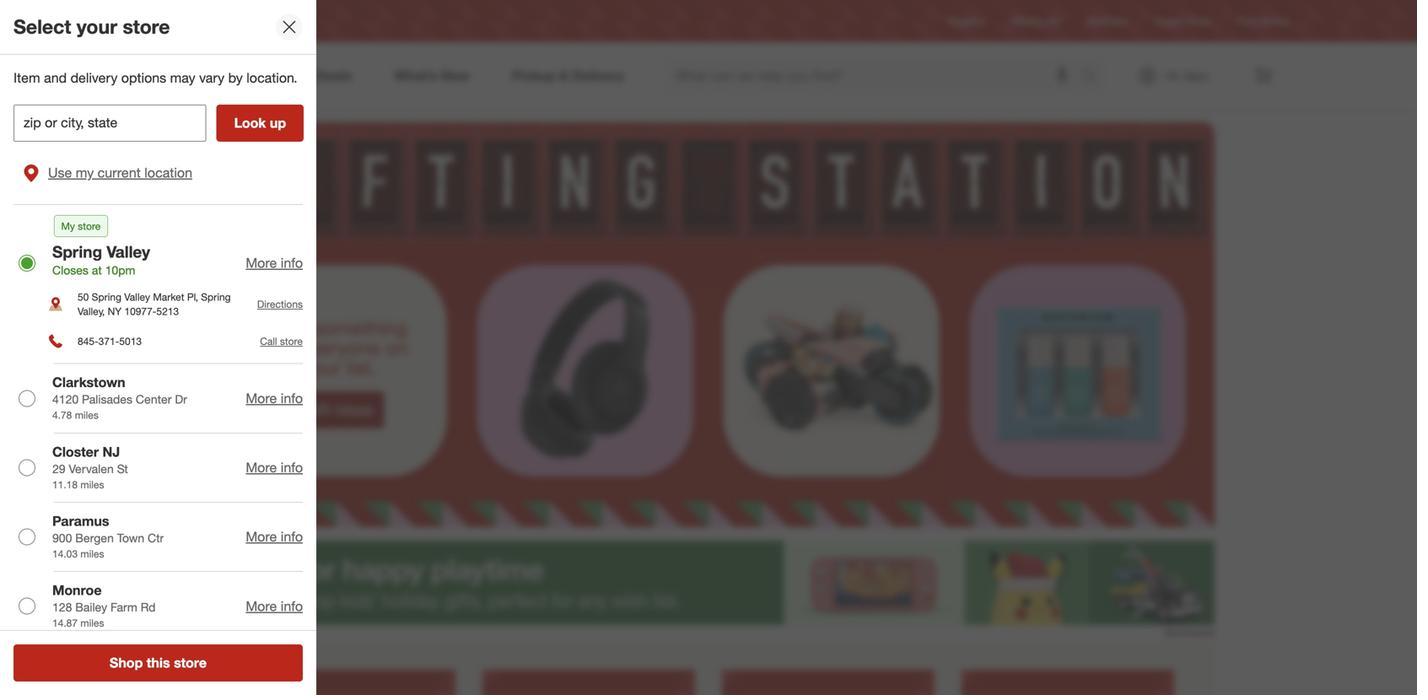 Task type: locate. For each thing, give the bounding box(es) containing it.
miles inside "closter nj 29 vervalen st 11.18 miles"
[[80, 478, 104, 491]]

look up button
[[217, 105, 304, 142]]

store inside button
[[174, 655, 207, 671]]

your inside find something for everyone on your list.
[[302, 356, 341, 380]]

sponsored
[[1165, 626, 1215, 639]]

1 more from the top
[[246, 255, 277, 271]]

your up delivery on the top left of the page
[[77, 15, 117, 39]]

spring
[[246, 15, 276, 27], [52, 242, 102, 262], [92, 291, 122, 303], [201, 291, 231, 303]]

your left the list.
[[302, 356, 341, 380]]

my store
[[61, 220, 101, 232]]

find stores
[[1238, 15, 1290, 27]]

14.87
[[52, 617, 78, 630]]

shop this store
[[110, 655, 207, 671]]

1 horizontal spatial find
[[1238, 15, 1258, 27]]

4 more info from the top
[[246, 529, 303, 545]]

select your store
[[14, 15, 170, 39]]

valley up location.
[[279, 15, 304, 27]]

ideas
[[335, 400, 374, 419]]

2 more from the top
[[246, 390, 277, 407]]

find for find stores
[[1238, 15, 1258, 27]]

more info link
[[246, 255, 303, 271], [246, 390, 303, 407], [246, 460, 303, 476], [246, 529, 303, 545], [246, 598, 303, 615]]

location
[[145, 164, 192, 181]]

0 horizontal spatial find
[[271, 316, 309, 340]]

search
[[1074, 69, 1115, 86]]

spring valley button
[[215, 6, 315, 36]]

something
[[315, 316, 407, 340]]

use my current location
[[48, 164, 192, 181]]

find down directions
[[271, 316, 309, 340]]

4 more info link from the top
[[246, 529, 303, 545]]

valley up 10977-
[[124, 291, 150, 303]]

gifting station image
[[203, 110, 1215, 528]]

gift ideas
[[305, 400, 374, 419]]

3 more info from the top
[[246, 460, 303, 476]]

valley for spring valley closes at 10pm
[[107, 242, 150, 262]]

3 info from the top
[[281, 460, 303, 476]]

1 more info from the top
[[246, 255, 303, 271]]

1 more info link from the top
[[246, 255, 303, 271]]

more for paramus
[[246, 529, 277, 545]]

5 info from the top
[[281, 598, 303, 615]]

10pm
[[105, 263, 135, 278]]

center
[[136, 392, 172, 407]]

store up 'options'
[[123, 15, 170, 39]]

your
[[77, 15, 117, 39], [302, 356, 341, 380]]

miles
[[75, 409, 99, 422], [80, 478, 104, 491], [80, 548, 104, 560], [80, 617, 104, 630]]

miles right 4.78
[[75, 409, 99, 422]]

None radio
[[19, 529, 35, 546]]

store right this
[[174, 655, 207, 671]]

5 more from the top
[[246, 598, 277, 615]]

spring up ny
[[92, 291, 122, 303]]

your inside dialog
[[77, 15, 117, 39]]

4 more from the top
[[246, 529, 277, 545]]

1 horizontal spatial your
[[302, 356, 341, 380]]

more info link for paramus
[[246, 529, 303, 545]]

valley up 10pm in the left top of the page
[[107, 242, 150, 262]]

1 vertical spatial valley
[[107, 242, 150, 262]]

3 more from the top
[[246, 460, 277, 476]]

valley inside spring valley closes at 10pm
[[107, 242, 150, 262]]

spring up location.
[[246, 15, 276, 27]]

valley inside 50 spring valley market pl, spring valley, ny 10977-5213
[[124, 291, 150, 303]]

5 more info from the top
[[246, 598, 303, 615]]

paramus
[[52, 513, 109, 530]]

1 vertical spatial your
[[302, 356, 341, 380]]

more for monroe
[[246, 598, 277, 615]]

miles inside monroe 128 bailey farm rd 14.87 miles
[[80, 617, 104, 630]]

weekly
[[1012, 15, 1045, 27]]

miles down bailey
[[80, 617, 104, 630]]

0 vertical spatial valley
[[279, 15, 304, 27]]

more info for closter nj
[[246, 460, 303, 476]]

store right call
[[280, 335, 303, 348]]

bergen
[[75, 531, 114, 546]]

1 info from the top
[[281, 255, 303, 271]]

0 horizontal spatial your
[[77, 15, 117, 39]]

palisades
[[82, 392, 133, 407]]

redcard link
[[1087, 14, 1128, 28]]

closter
[[52, 444, 99, 460]]

info
[[281, 255, 303, 271], [281, 390, 303, 407], [281, 460, 303, 476], [281, 529, 303, 545], [281, 598, 303, 615]]

find stores link
[[1238, 14, 1290, 28]]

info for paramus
[[281, 529, 303, 545]]

my
[[76, 164, 94, 181]]

vervalen
[[69, 462, 114, 476]]

spring up closes
[[52, 242, 102, 262]]

find
[[1238, 15, 1258, 27], [271, 316, 309, 340]]

search button
[[1074, 57, 1115, 98]]

clarkstown 4120 palisades center dr 4.78 miles
[[52, 375, 187, 422]]

st
[[117, 462, 128, 476]]

2 info from the top
[[281, 390, 303, 407]]

on
[[386, 336, 408, 360]]

closes
[[52, 263, 89, 278]]

valley inside dropdown button
[[279, 15, 304, 27]]

29
[[52, 462, 65, 476]]

by
[[228, 70, 243, 86]]

miles inside paramus 900 bergen town ctr 14.03 miles
[[80, 548, 104, 560]]

bailey
[[75, 600, 107, 615]]

11.18
[[52, 478, 78, 491]]

look
[[234, 115, 266, 131]]

2 vertical spatial valley
[[124, 291, 150, 303]]

0 vertical spatial find
[[1238, 15, 1258, 27]]

my
[[61, 220, 75, 232]]

vary
[[199, 70, 225, 86]]

target circle
[[1155, 15, 1211, 27]]

4 info from the top
[[281, 529, 303, 545]]

select
[[14, 15, 71, 39]]

None radio
[[19, 255, 35, 272], [19, 390, 35, 407], [19, 459, 35, 476], [19, 598, 35, 615], [19, 255, 35, 272], [19, 390, 35, 407], [19, 459, 35, 476], [19, 598, 35, 615]]

call store link
[[260, 335, 303, 348]]

more info link for monroe
[[246, 598, 303, 615]]

50 spring valley market pl, spring valley, ny 10977-5213
[[78, 291, 231, 318]]

store
[[123, 15, 170, 39], [78, 220, 101, 232], [280, 335, 303, 348], [174, 655, 207, 671]]

0 vertical spatial your
[[77, 15, 117, 39]]

at
[[92, 263, 102, 278]]

info for spring valley
[[281, 255, 303, 271]]

miles inside clarkstown 4120 palisades center dr 4.78 miles
[[75, 409, 99, 422]]

find left stores
[[1238, 15, 1258, 27]]

miles down "vervalen"
[[80, 478, 104, 491]]

128
[[52, 600, 72, 615]]

find inside find something for everyone on your list.
[[271, 316, 309, 340]]

nj
[[103, 444, 120, 460]]

None text field
[[14, 105, 206, 142]]

371-
[[98, 335, 119, 348]]

valley
[[279, 15, 304, 27], [107, 242, 150, 262], [124, 291, 150, 303]]

1 vertical spatial find
[[271, 316, 309, 340]]

directions link
[[257, 298, 303, 311]]

more info link for spring valley
[[246, 255, 303, 271]]

ctr
[[148, 531, 164, 546]]

more
[[246, 255, 277, 271], [246, 390, 277, 407], [246, 460, 277, 476], [246, 529, 277, 545], [246, 598, 277, 615]]

5 more info link from the top
[[246, 598, 303, 615]]

miles down bergen
[[80, 548, 104, 560]]

gift
[[305, 400, 331, 419]]

3 more info link from the top
[[246, 460, 303, 476]]

spring inside spring valley closes at 10pm
[[52, 242, 102, 262]]

current
[[98, 164, 141, 181]]

2 more info link from the top
[[246, 390, 303, 407]]

2 more info from the top
[[246, 390, 303, 407]]



Task type: describe. For each thing, give the bounding box(es) containing it.
item
[[14, 70, 40, 86]]

monroe
[[52, 582, 102, 599]]

paramus 900 bergen town ctr 14.03 miles
[[52, 513, 164, 560]]

50
[[78, 291, 89, 303]]

item and delivery options may vary by location.
[[14, 70, 298, 86]]

more info link for closter nj
[[246, 460, 303, 476]]

weekly ad link
[[1012, 14, 1060, 28]]

weekly ad
[[1012, 15, 1060, 27]]

ny
[[108, 305, 122, 318]]

may
[[170, 70, 196, 86]]

up
[[270, 115, 286, 131]]

valley,
[[78, 305, 105, 318]]

845-371-5013
[[78, 335, 142, 348]]

4120
[[52, 392, 79, 407]]

spring valley
[[246, 15, 304, 27]]

5013
[[119, 335, 142, 348]]

more for spring valley
[[246, 255, 277, 271]]

none text field inside select your store dialog
[[14, 105, 206, 142]]

shop
[[110, 655, 143, 671]]

14.03
[[52, 548, 78, 560]]

call store
[[260, 335, 303, 348]]

farm
[[111, 600, 137, 615]]

dr
[[175, 392, 187, 407]]

find something for everyone on your list.
[[270, 316, 408, 380]]

find for find something for everyone on your list.
[[271, 316, 309, 340]]

more for clarkstown
[[246, 390, 277, 407]]

more info for paramus
[[246, 529, 303, 545]]

info for monroe
[[281, 598, 303, 615]]

4.78
[[52, 409, 72, 422]]

this
[[147, 655, 170, 671]]

shop this store button
[[14, 645, 303, 682]]

select your store dialog
[[0, 0, 317, 695]]

town
[[117, 531, 144, 546]]

valley for spring valley
[[279, 15, 304, 27]]

10977-
[[124, 305, 156, 318]]

redcard
[[1087, 15, 1128, 27]]

info for clarkstown
[[281, 390, 303, 407]]

rd
[[141, 600, 156, 615]]

miles for 900
[[80, 548, 104, 560]]

info for closter nj
[[281, 460, 303, 476]]

monroe 128 bailey farm rd 14.87 miles
[[52, 582, 156, 630]]

for
[[270, 336, 294, 360]]

closter nj 29 vervalen st 11.18 miles
[[52, 444, 128, 491]]

and
[[44, 70, 67, 86]]

miles for 4120
[[75, 409, 99, 422]]

look up
[[234, 115, 286, 131]]

pl,
[[187, 291, 198, 303]]

ad
[[1048, 15, 1060, 27]]

call
[[260, 335, 277, 348]]

registry link
[[948, 14, 985, 28]]

delivery
[[71, 70, 118, 86]]

gift ideas button
[[294, 391, 385, 429]]

store right my
[[78, 220, 101, 232]]

advertisement region
[[203, 541, 1215, 625]]

more info for monroe
[[246, 598, 303, 615]]

900
[[52, 531, 72, 546]]

stores
[[1261, 15, 1290, 27]]

location.
[[247, 70, 298, 86]]

more info for clarkstown
[[246, 390, 303, 407]]

circle
[[1185, 15, 1211, 27]]

registry
[[948, 15, 985, 27]]

more info for spring valley
[[246, 255, 303, 271]]

list.
[[346, 356, 376, 380]]

spring right pl,
[[201, 291, 231, 303]]

directions
[[257, 298, 303, 311]]

more for closter nj
[[246, 460, 277, 476]]

spring valley closes at 10pm
[[52, 242, 150, 278]]

target circle link
[[1155, 14, 1211, 28]]

none radio inside select your store dialog
[[19, 529, 35, 546]]

more info link for clarkstown
[[246, 390, 303, 407]]

What can we help you find? suggestions appear below search field
[[666, 57, 1086, 95]]

options
[[121, 70, 166, 86]]

miles for nj
[[80, 478, 104, 491]]

clarkstown
[[52, 375, 125, 391]]

everyone
[[299, 336, 380, 360]]

use
[[48, 164, 72, 181]]

845-
[[78, 335, 98, 348]]

5213
[[156, 305, 179, 318]]

spring inside dropdown button
[[246, 15, 276, 27]]

miles for 128
[[80, 617, 104, 630]]

target
[[1155, 15, 1182, 27]]



Task type: vqa. For each thing, say whether or not it's contained in the screenshot.
Sort BUTTON
no



